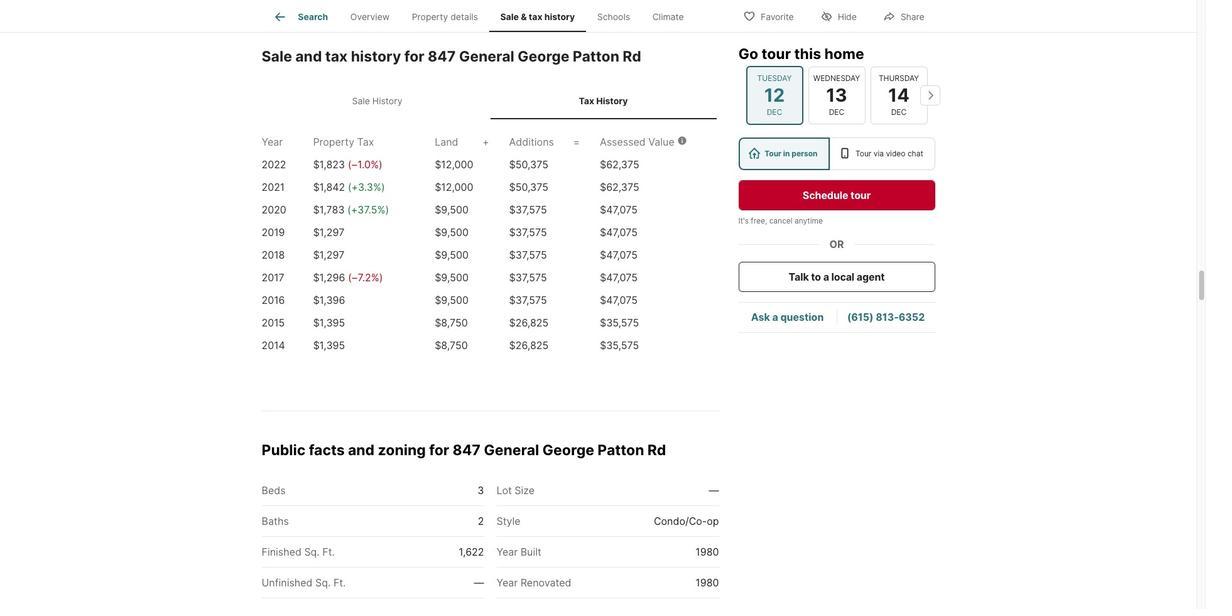 Task type: describe. For each thing, give the bounding box(es) containing it.
history for tax history
[[596, 96, 628, 106]]

$37,575 for 2017
[[509, 271, 547, 284]]

history for and
[[351, 48, 401, 65]]

sale and tax history for 847 general george patton rd
[[262, 48, 641, 65]]

local
[[832, 271, 855, 283]]

tax inside tab
[[579, 96, 594, 106]]

$47,075 for 2016
[[600, 294, 638, 306]]

lot size
[[497, 485, 535, 497]]

$1,395 for 2015
[[313, 316, 345, 329]]

0 horizontal spatial a
[[773, 311, 778, 324]]

condo/co-op
[[654, 515, 719, 528]]

op
[[707, 515, 719, 528]]

(+37.5%)
[[348, 203, 389, 216]]

george for sale and tax history for 847 general george patton rd
[[518, 48, 570, 65]]

climate tab
[[641, 2, 695, 32]]

or
[[830, 238, 844, 251]]

12
[[765, 84, 785, 106]]

$9,500 for 2017
[[435, 271, 469, 284]]

land
[[435, 135, 458, 148]]

favorite
[[761, 11, 794, 22]]

wednesday
[[814, 73, 860, 83]]

for for zoning
[[429, 441, 449, 459]]

year renovated
[[497, 577, 571, 590]]

$1,823 (−1.0%)
[[313, 158, 383, 171]]

&
[[521, 11, 527, 22]]

overview
[[350, 11, 390, 22]]

year for year
[[262, 135, 283, 148]]

1 vertical spatial and
[[348, 441, 375, 459]]

talk to a local agent
[[789, 271, 885, 283]]

history for &
[[545, 11, 575, 22]]

sale history tab
[[264, 85, 490, 117]]

tour via video chat option
[[830, 138, 935, 170]]

built
[[521, 546, 542, 559]]

ask a question
[[751, 311, 824, 324]]

2021
[[262, 181, 285, 193]]

6352
[[899, 311, 925, 324]]

public
[[262, 441, 306, 459]]

next image
[[920, 85, 940, 105]]

tax for &
[[529, 11, 543, 22]]

$12,000 for $1,823 (−1.0%)
[[435, 158, 473, 171]]

go
[[739, 45, 758, 63]]

sale & tax history
[[500, 11, 575, 22]]

$1,296 (−7.2%)
[[313, 271, 383, 284]]

property details
[[412, 11, 478, 22]]

(−7.2%)
[[348, 271, 383, 284]]

hide
[[838, 11, 857, 22]]

favorite button
[[733, 3, 805, 29]]

dec for 14
[[891, 107, 907, 117]]

rd for public facts and zoning for 847 general george patton rd
[[648, 441, 666, 459]]

tuesday
[[758, 73, 792, 83]]

hide button
[[810, 3, 868, 29]]

ft. for unfinished sq. ft.
[[334, 577, 346, 590]]

schedule tour button
[[739, 180, 935, 210]]

history for sale history
[[372, 96, 402, 106]]

2014
[[262, 339, 285, 352]]

tour in person option
[[739, 138, 830, 170]]

$1,823
[[313, 158, 345, 171]]

$35,575 for 2014
[[600, 339, 639, 352]]

1,622
[[459, 546, 484, 559]]

tour for tour via video chat
[[856, 149, 872, 158]]

$62,375 for $1,842 (+3.3%)
[[600, 181, 639, 193]]

chat
[[908, 149, 924, 158]]

tour in person
[[765, 149, 818, 158]]

tax for and
[[325, 48, 348, 65]]

sale for sale and tax history for 847 general george patton rd
[[262, 48, 292, 65]]

$1,297 for 2019
[[313, 226, 345, 238]]

2018
[[262, 249, 285, 261]]

schools
[[597, 11, 630, 22]]

$9,500 for 2016
[[435, 294, 469, 306]]

assessed
[[600, 135, 646, 148]]

free,
[[751, 216, 767, 226]]

$1,296
[[313, 271, 345, 284]]

details
[[451, 11, 478, 22]]

style
[[497, 515, 521, 528]]

property tax
[[313, 135, 374, 148]]

0 horizontal spatial and
[[295, 48, 322, 65]]

$47,075 for 2020
[[600, 203, 638, 216]]

$1,783
[[313, 203, 345, 216]]

$37,575 for 2016
[[509, 294, 547, 306]]

anytime
[[795, 216, 823, 226]]

tour for schedule
[[851, 189, 871, 202]]

dec for 13
[[829, 107, 845, 117]]

property details tab
[[401, 2, 489, 32]]

(615) 813-6352
[[848, 311, 925, 324]]

general for history
[[459, 48, 514, 65]]

thursday
[[879, 73, 919, 83]]

— for lot size
[[709, 485, 719, 497]]

size
[[515, 485, 535, 497]]

2015
[[262, 316, 285, 329]]

home
[[825, 45, 864, 63]]

(615) 813-6352 link
[[848, 311, 925, 324]]

$9,500 for 2018
[[435, 249, 469, 261]]

sq. for unfinished
[[315, 577, 331, 590]]

813-
[[876, 311, 899, 324]]

sale & tax history tab
[[489, 2, 586, 32]]

it's
[[739, 216, 749, 226]]

via
[[874, 149, 884, 158]]

beds
[[262, 485, 286, 497]]

— for unfinished sq. ft.
[[474, 577, 484, 590]]

$47,075 for 2018
[[600, 249, 638, 261]]

unfinished sq. ft.
[[262, 577, 346, 590]]

14
[[889, 84, 910, 106]]

+
[[483, 135, 489, 148]]

finished
[[262, 546, 302, 559]]

$37,575 for 2018
[[509, 249, 547, 261]]

$9,500 for 2020
[[435, 203, 469, 216]]

$9,500 for 2019
[[435, 226, 469, 238]]

year for year renovated
[[497, 577, 518, 590]]

search link
[[273, 9, 328, 25]]

share button
[[873, 3, 935, 29]]

(−1.0%)
[[348, 158, 383, 171]]

$1,783 (+37.5%)
[[313, 203, 389, 216]]

tuesday 12 dec
[[758, 73, 792, 117]]

finished sq. ft.
[[262, 546, 335, 559]]

$12,000 for $1,842 (+3.3%)
[[435, 181, 473, 193]]

additions
[[509, 135, 554, 148]]

tour via video chat
[[856, 149, 924, 158]]

renovated
[[521, 577, 571, 590]]



Task type: vqa. For each thing, say whether or not it's contained in the screenshot.


Task type: locate. For each thing, give the bounding box(es) containing it.
4 $37,575 from the top
[[509, 271, 547, 284]]

1 vertical spatial for
[[429, 441, 449, 459]]

$50,375 for (+3.3%)
[[509, 181, 549, 193]]

$47,075 for 2017
[[600, 271, 638, 284]]

dec inside wednesday 13 dec
[[829, 107, 845, 117]]

$1,297
[[313, 226, 345, 238], [313, 249, 345, 261]]

$62,375 for $1,823 (−1.0%)
[[600, 158, 639, 171]]

general up "lot size"
[[484, 441, 539, 459]]

sale for sale history
[[352, 96, 370, 106]]

$50,375 for (−1.0%)
[[509, 158, 549, 171]]

property for property tax
[[313, 135, 354, 148]]

schedule
[[803, 189, 849, 202]]

agent
[[857, 271, 885, 283]]

in
[[783, 149, 790, 158]]

sale
[[500, 11, 519, 22], [262, 48, 292, 65], [352, 96, 370, 106]]

tab list containing sale history
[[262, 83, 719, 119]]

0 vertical spatial and
[[295, 48, 322, 65]]

1 horizontal spatial tax
[[529, 11, 543, 22]]

2 horizontal spatial sale
[[500, 11, 519, 22]]

0 vertical spatial tax
[[529, 11, 543, 22]]

0 vertical spatial george
[[518, 48, 570, 65]]

5 $9,500 from the top
[[435, 294, 469, 306]]

public facts and zoning for 847 general george patton rd
[[262, 441, 666, 459]]

sale history
[[352, 96, 402, 106]]

0 horizontal spatial tour
[[762, 45, 791, 63]]

dec inside tuesday 12 dec
[[767, 107, 782, 117]]

tour right schedule at the right
[[851, 189, 871, 202]]

tax down 'search' at the top left of the page
[[325, 48, 348, 65]]

1 vertical spatial $26,825
[[509, 339, 549, 352]]

0 vertical spatial tour
[[762, 45, 791, 63]]

sale inside tab
[[500, 11, 519, 22]]

a right to
[[824, 271, 829, 283]]

thursday 14 dec
[[879, 73, 919, 117]]

tour inside button
[[851, 189, 871, 202]]

0 vertical spatial $26,825
[[509, 316, 549, 329]]

1 horizontal spatial and
[[348, 441, 375, 459]]

1 dec from the left
[[767, 107, 782, 117]]

2019
[[262, 226, 285, 238]]

a inside "link"
[[824, 271, 829, 283]]

1 vertical spatial tab list
[[262, 83, 719, 119]]

$50,375
[[509, 158, 549, 171], [509, 181, 549, 193]]

— up "op"
[[709, 485, 719, 497]]

2 vertical spatial sale
[[352, 96, 370, 106]]

$1,842
[[313, 181, 345, 193]]

1 horizontal spatial tour
[[851, 189, 871, 202]]

tax up (−1.0%)
[[357, 135, 374, 148]]

property left details in the top left of the page
[[412, 11, 448, 22]]

year down year built
[[497, 577, 518, 590]]

sq. for finished
[[304, 546, 320, 559]]

4 $47,075 from the top
[[600, 271, 638, 284]]

sale for sale & tax history
[[500, 11, 519, 22]]

$26,825 for 2015
[[509, 316, 549, 329]]

0 vertical spatial tax
[[579, 96, 594, 106]]

1 vertical spatial sq.
[[315, 577, 331, 590]]

history inside tab
[[545, 11, 575, 22]]

0 vertical spatial $50,375
[[509, 158, 549, 171]]

$9,500
[[435, 203, 469, 216], [435, 226, 469, 238], [435, 249, 469, 261], [435, 271, 469, 284], [435, 294, 469, 306]]

1 vertical spatial sale
[[262, 48, 292, 65]]

1 $47,075 from the top
[[600, 203, 638, 216]]

1 vertical spatial 847
[[453, 441, 481, 459]]

tax right '&' at the top of page
[[529, 11, 543, 22]]

0 vertical spatial $1,395
[[313, 316, 345, 329]]

0 horizontal spatial history
[[351, 48, 401, 65]]

talk to a local agent link
[[739, 262, 935, 292]]

1 vertical spatial ft.
[[334, 577, 346, 590]]

1 horizontal spatial sale
[[352, 96, 370, 106]]

2 history from the left
[[596, 96, 628, 106]]

cancel
[[770, 216, 793, 226]]

2017
[[262, 271, 284, 284]]

sq.
[[304, 546, 320, 559], [315, 577, 331, 590]]

1 $37,575 from the top
[[509, 203, 547, 216]]

year up 2022
[[262, 135, 283, 148]]

—
[[709, 485, 719, 497], [474, 577, 484, 590]]

(615)
[[848, 311, 874, 324]]

ft.
[[323, 546, 335, 559], [334, 577, 346, 590]]

2 $1,395 from the top
[[313, 339, 345, 352]]

$1,297 down $1,783
[[313, 226, 345, 238]]

1 vertical spatial 1980
[[696, 577, 719, 590]]

0 vertical spatial sale
[[500, 11, 519, 22]]

1 horizontal spatial history
[[545, 11, 575, 22]]

0 horizontal spatial tax
[[325, 48, 348, 65]]

tour
[[765, 149, 782, 158], [856, 149, 872, 158]]

1 horizontal spatial a
[[824, 271, 829, 283]]

847 down property details tab
[[428, 48, 456, 65]]

0 vertical spatial tab list
[[262, 0, 705, 32]]

2 $35,575 from the top
[[600, 339, 639, 352]]

1 $26,825 from the top
[[509, 316, 549, 329]]

history
[[372, 96, 402, 106], [596, 96, 628, 106]]

1 vertical spatial $50,375
[[509, 181, 549, 193]]

3
[[478, 485, 484, 497]]

history up assessed
[[596, 96, 628, 106]]

1 vertical spatial tax
[[325, 48, 348, 65]]

2 dec from the left
[[829, 107, 845, 117]]

$1,297 up $1,296
[[313, 249, 345, 261]]

0 vertical spatial patton
[[573, 48, 620, 65]]

tour inside option
[[765, 149, 782, 158]]

0 horizontal spatial history
[[372, 96, 402, 106]]

tax history tab
[[490, 85, 717, 117]]

a
[[824, 271, 829, 283], [773, 311, 778, 324]]

$1,395 for 2014
[[313, 339, 345, 352]]

dec down the 12 on the top right
[[767, 107, 782, 117]]

847 for zoning
[[453, 441, 481, 459]]

history down overview "tab"
[[351, 48, 401, 65]]

1 vertical spatial property
[[313, 135, 354, 148]]

1 vertical spatial tour
[[851, 189, 871, 202]]

1 history from the left
[[372, 96, 402, 106]]

1 1980 from the top
[[696, 546, 719, 559]]

1 $1,297 from the top
[[313, 226, 345, 238]]

0 vertical spatial $35,575
[[600, 316, 639, 329]]

1 horizontal spatial —
[[709, 485, 719, 497]]

1 $50,375 from the top
[[509, 158, 549, 171]]

a right ask
[[773, 311, 778, 324]]

1980 for year renovated
[[696, 577, 719, 590]]

ft. down finished sq. ft.
[[334, 577, 346, 590]]

$37,575 for 2019
[[509, 226, 547, 238]]

tour
[[762, 45, 791, 63], [851, 189, 871, 202]]

0 vertical spatial 1980
[[696, 546, 719, 559]]

video
[[886, 149, 906, 158]]

0 vertical spatial rd
[[623, 48, 641, 65]]

0 vertical spatial for
[[404, 48, 425, 65]]

history right '&' at the top of page
[[545, 11, 575, 22]]

$1,396
[[313, 294, 345, 306]]

condo/co-
[[654, 515, 707, 528]]

$37,575
[[509, 203, 547, 216], [509, 226, 547, 238], [509, 249, 547, 261], [509, 271, 547, 284], [509, 294, 547, 306]]

share
[[901, 11, 925, 22]]

0 vertical spatial $8,750
[[435, 316, 468, 329]]

0 vertical spatial $1,297
[[313, 226, 345, 238]]

1 tab list from the top
[[262, 0, 705, 32]]

0 vertical spatial ft.
[[323, 546, 335, 559]]

schedule tour
[[803, 189, 871, 202]]

tab list up sale and tax history for 847 general george patton rd
[[262, 0, 705, 32]]

1 tour from the left
[[765, 149, 782, 158]]

847 for history
[[428, 48, 456, 65]]

1 $1,395 from the top
[[313, 316, 345, 329]]

0 vertical spatial property
[[412, 11, 448, 22]]

2 $8,750 from the top
[[435, 339, 468, 352]]

search
[[298, 11, 328, 22]]

1 vertical spatial year
[[497, 546, 518, 559]]

1 vertical spatial george
[[543, 441, 594, 459]]

1 vertical spatial $62,375
[[600, 181, 639, 193]]

general for zoning
[[484, 441, 539, 459]]

year
[[262, 135, 283, 148], [497, 546, 518, 559], [497, 577, 518, 590]]

property inside tab
[[412, 11, 448, 22]]

for
[[404, 48, 425, 65], [429, 441, 449, 459]]

0 vertical spatial —
[[709, 485, 719, 497]]

to
[[811, 271, 821, 283]]

1 vertical spatial patton
[[598, 441, 644, 459]]

1 horizontal spatial property
[[412, 11, 448, 22]]

0 vertical spatial sq.
[[304, 546, 320, 559]]

2 $50,375 from the top
[[509, 181, 549, 193]]

list box containing tour in person
[[739, 138, 935, 170]]

1 vertical spatial a
[[773, 311, 778, 324]]

property for property details
[[412, 11, 448, 22]]

patton for public facts and zoning for 847 general george patton rd
[[598, 441, 644, 459]]

1 vertical spatial rd
[[648, 441, 666, 459]]

tax inside tab
[[529, 11, 543, 22]]

tab list containing search
[[262, 0, 705, 32]]

dec down the 14
[[891, 107, 907, 117]]

2 tour from the left
[[856, 149, 872, 158]]

sale up the property tax
[[352, 96, 370, 106]]

2 vertical spatial year
[[497, 577, 518, 590]]

3 $47,075 from the top
[[600, 249, 638, 261]]

ask
[[751, 311, 770, 324]]

tab list
[[262, 0, 705, 32], [262, 83, 719, 119]]

2 horizontal spatial dec
[[891, 107, 907, 117]]

schools tab
[[586, 2, 641, 32]]

$8,750 for 2015
[[435, 316, 468, 329]]

1 vertical spatial tax
[[357, 135, 374, 148]]

1 horizontal spatial for
[[429, 441, 449, 459]]

1 $62,375 from the top
[[600, 158, 639, 171]]

sq. right finished
[[304, 546, 320, 559]]

tour for tour in person
[[765, 149, 782, 158]]

0 vertical spatial general
[[459, 48, 514, 65]]

year left built
[[497, 546, 518, 559]]

3 $9,500 from the top
[[435, 249, 469, 261]]

history up the property tax
[[372, 96, 402, 106]]

$37,575 for 2020
[[509, 203, 547, 216]]

2 $62,375 from the top
[[600, 181, 639, 193]]

1 $12,000 from the top
[[435, 158, 473, 171]]

history
[[545, 11, 575, 22], [351, 48, 401, 65]]

4 $9,500 from the top
[[435, 271, 469, 284]]

1 vertical spatial $35,575
[[600, 339, 639, 352]]

1 horizontal spatial tax
[[579, 96, 594, 106]]

$62,375
[[600, 158, 639, 171], [600, 181, 639, 193]]

2 $37,575 from the top
[[509, 226, 547, 238]]

patton for sale and tax history for 847 general george patton rd
[[573, 48, 620, 65]]

for down property details tab
[[404, 48, 425, 65]]

history inside tab
[[596, 96, 628, 106]]

2 tab list from the top
[[262, 83, 719, 119]]

this
[[794, 45, 821, 63]]

3 dec from the left
[[891, 107, 907, 117]]

5 $47,075 from the top
[[600, 294, 638, 306]]

(+3.3%)
[[348, 181, 385, 193]]

tour for go
[[762, 45, 791, 63]]

sale left '&' at the top of page
[[500, 11, 519, 22]]

1 horizontal spatial dec
[[829, 107, 845, 117]]

unfinished
[[262, 577, 313, 590]]

0 horizontal spatial sale
[[262, 48, 292, 65]]

tour up tuesday
[[762, 45, 791, 63]]

1 $35,575 from the top
[[600, 316, 639, 329]]

1 vertical spatial $8,750
[[435, 339, 468, 352]]

1 vertical spatial general
[[484, 441, 539, 459]]

wednesday 13 dec
[[814, 73, 860, 117]]

0 vertical spatial 847
[[428, 48, 456, 65]]

1 vertical spatial $12,000
[[435, 181, 473, 193]]

question
[[781, 311, 824, 324]]

5 $37,575 from the top
[[509, 294, 547, 306]]

0 horizontal spatial —
[[474, 577, 484, 590]]

1980
[[696, 546, 719, 559], [696, 577, 719, 590]]

0 vertical spatial year
[[262, 135, 283, 148]]

0 horizontal spatial tour
[[765, 149, 782, 158]]

$8,750 for 2014
[[435, 339, 468, 352]]

1 horizontal spatial history
[[596, 96, 628, 106]]

tour left via
[[856, 149, 872, 158]]

facts
[[309, 441, 345, 459]]

1 horizontal spatial rd
[[648, 441, 666, 459]]

tour left in
[[765, 149, 782, 158]]

— down the '1,622'
[[474, 577, 484, 590]]

0 vertical spatial $62,375
[[600, 158, 639, 171]]

ft. for finished sq. ft.
[[323, 546, 335, 559]]

0 vertical spatial $12,000
[[435, 158, 473, 171]]

for right zoning
[[429, 441, 449, 459]]

ft. up unfinished sq. ft.
[[323, 546, 335, 559]]

property up $1,823
[[313, 135, 354, 148]]

2016
[[262, 294, 285, 306]]

1 vertical spatial $1,297
[[313, 249, 345, 261]]

general down details in the top left of the page
[[459, 48, 514, 65]]

overview tab
[[339, 2, 401, 32]]

2 $1,297 from the top
[[313, 249, 345, 261]]

dec inside the thursday 14 dec
[[891, 107, 907, 117]]

sale inside tab
[[352, 96, 370, 106]]

ask a question link
[[751, 311, 824, 324]]

rd
[[623, 48, 641, 65], [648, 441, 666, 459]]

1 $8,750 from the top
[[435, 316, 468, 329]]

history inside tab
[[372, 96, 402, 106]]

george
[[518, 48, 570, 65], [543, 441, 594, 459]]

and down 'search' at the top left of the page
[[295, 48, 322, 65]]

2
[[478, 515, 484, 528]]

2 1980 from the top
[[696, 577, 719, 590]]

0 vertical spatial history
[[545, 11, 575, 22]]

2 $12,000 from the top
[[435, 181, 473, 193]]

2 $9,500 from the top
[[435, 226, 469, 238]]

1 vertical spatial history
[[351, 48, 401, 65]]

847 up 3
[[453, 441, 481, 459]]

person
[[792, 149, 818, 158]]

3 $37,575 from the top
[[509, 249, 547, 261]]

2 $26,825 from the top
[[509, 339, 549, 352]]

tax
[[579, 96, 594, 106], [357, 135, 374, 148]]

year built
[[497, 546, 542, 559]]

it's free, cancel anytime
[[739, 216, 823, 226]]

$35,575 for 2015
[[600, 316, 639, 329]]

tab list up the +
[[262, 83, 719, 119]]

0 horizontal spatial for
[[404, 48, 425, 65]]

tax history
[[579, 96, 628, 106]]

tour inside "option"
[[856, 149, 872, 158]]

None button
[[746, 66, 803, 125], [808, 66, 866, 124], [871, 66, 928, 124], [746, 66, 803, 125], [808, 66, 866, 124], [871, 66, 928, 124]]

climate
[[653, 11, 684, 22]]

rd for sale and tax history for 847 general george patton rd
[[623, 48, 641, 65]]

$26,825 for 2014
[[509, 339, 549, 352]]

lot
[[497, 485, 512, 497]]

sale down the search link
[[262, 48, 292, 65]]

0 vertical spatial a
[[824, 271, 829, 283]]

dec for 12
[[767, 107, 782, 117]]

$8,750
[[435, 316, 468, 329], [435, 339, 468, 352]]

13
[[826, 84, 847, 106]]

george for public facts and zoning for 847 general george patton rd
[[543, 441, 594, 459]]

$47,075 for 2019
[[600, 226, 638, 238]]

0 horizontal spatial dec
[[767, 107, 782, 117]]

baths
[[262, 515, 289, 528]]

for for history
[[404, 48, 425, 65]]

patton
[[573, 48, 620, 65], [598, 441, 644, 459]]

0 horizontal spatial rd
[[623, 48, 641, 65]]

1 horizontal spatial tour
[[856, 149, 872, 158]]

sq. right unfinished on the bottom left of page
[[315, 577, 331, 590]]

1 vertical spatial —
[[474, 577, 484, 590]]

list box
[[739, 138, 935, 170]]

dec down 13
[[829, 107, 845, 117]]

1 $9,500 from the top
[[435, 203, 469, 216]]

$1,297 for 2018
[[313, 249, 345, 261]]

2 $47,075 from the top
[[600, 226, 638, 238]]

year for year built
[[497, 546, 518, 559]]

1980 for year built
[[696, 546, 719, 559]]

go tour this home
[[739, 45, 864, 63]]

0 horizontal spatial property
[[313, 135, 354, 148]]

property
[[412, 11, 448, 22], [313, 135, 354, 148]]

and right facts
[[348, 441, 375, 459]]

$1,395
[[313, 316, 345, 329], [313, 339, 345, 352]]

1 vertical spatial $1,395
[[313, 339, 345, 352]]

tax up =
[[579, 96, 594, 106]]

0 horizontal spatial tax
[[357, 135, 374, 148]]

$35,575
[[600, 316, 639, 329], [600, 339, 639, 352]]



